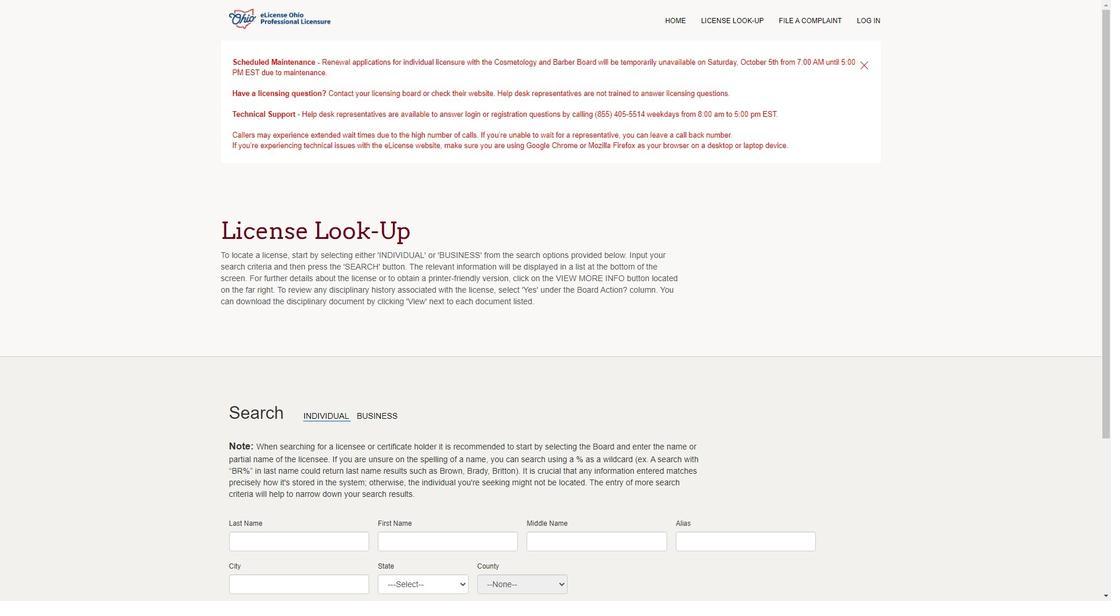 Task type: locate. For each thing, give the bounding box(es) containing it.
None text field
[[676, 532, 816, 552]]

elicense ohio professional licensure image
[[229, 9, 330, 29]]

None text field
[[229, 532, 369, 552], [378, 532, 518, 552], [527, 532, 667, 552], [229, 575, 369, 594], [229, 532, 369, 552], [378, 532, 518, 552], [527, 532, 667, 552], [229, 575, 369, 594]]



Task type: vqa. For each thing, say whether or not it's contained in the screenshot.
Address
no



